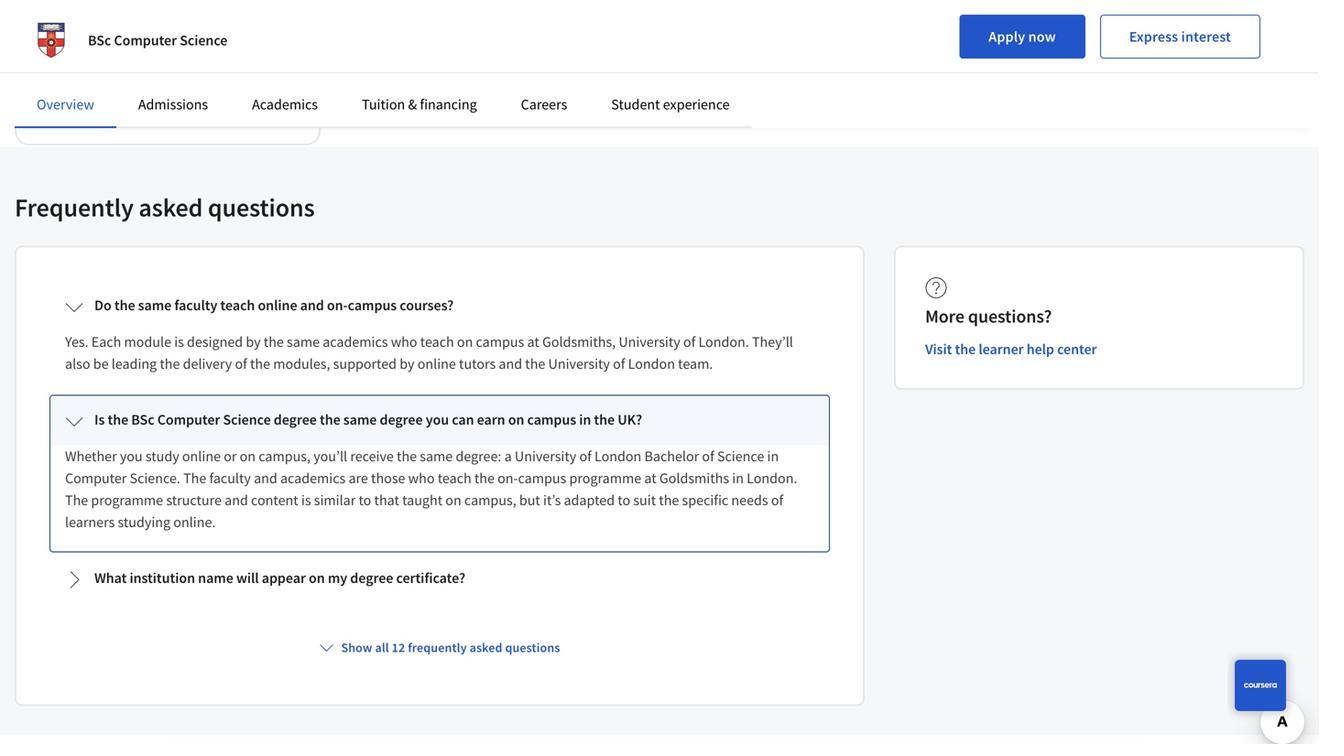 Task type: locate. For each thing, give the bounding box(es) containing it.
the
[[183, 470, 206, 488], [65, 491, 88, 510]]

same down 'is the bsc computer science degree the same degree you can earn on campus in the uk?‎' dropdown button
[[420, 448, 453, 466]]

1 horizontal spatial in
[[732, 470, 744, 488]]

structure
[[166, 491, 222, 510]]

visit the learner help center link
[[925, 340, 1097, 359]]

degree
[[274, 411, 317, 429], [380, 411, 423, 429], [350, 569, 393, 588]]

bsc computer science
[[88, 31, 228, 49]]

questions?
[[968, 305, 1052, 328]]

0 horizontal spatial is
[[174, 333, 184, 351]]

and inside introduction to computer science and programming
[[245, 27, 269, 45]]

center
[[1057, 340, 1097, 359]]

degree up receive
[[380, 411, 423, 429]]

1 vertical spatial is
[[301, 491, 311, 510]]

1 vertical spatial university
[[548, 355, 610, 373]]

tutors
[[459, 355, 496, 373]]

computer up study
[[157, 411, 220, 429]]

1 horizontal spatial asked
[[470, 640, 502, 656]]

to left that
[[359, 491, 371, 510]]

by
[[246, 333, 261, 351], [400, 355, 415, 373]]

same up the modules,
[[287, 333, 320, 351]]

1 horizontal spatial campus,
[[464, 491, 516, 510]]

of
[[683, 333, 695, 351], [235, 355, 247, 373], [613, 355, 625, 373], [579, 448, 592, 466], [702, 448, 714, 466], [771, 491, 783, 510]]

degree:
[[456, 448, 501, 466]]

and right tutors
[[499, 355, 522, 373]]

whether
[[65, 448, 117, 466]]

and up the modules,
[[300, 296, 324, 315]]

1 vertical spatial programme
[[91, 491, 163, 510]]

campus, left 'but'
[[464, 491, 516, 510]]

on- down a
[[498, 470, 518, 488]]

faculty
[[174, 296, 217, 315], [209, 470, 251, 488]]

and left content
[[225, 491, 248, 510]]

at left goldsmiths,
[[527, 333, 539, 351]]

courses?
[[400, 296, 454, 315]]

specialization
[[88, 112, 163, 128]]

0 vertical spatial academics
[[323, 333, 388, 351]]

asked
[[139, 191, 203, 224], [470, 640, 502, 656]]

online inside yes. each module is designed by the same academics who teach on campus at goldsmiths, university of london. they'll also be leading the delivery of the modules, supported by online tutors and the university of london team.
[[417, 355, 456, 373]]

now
[[1028, 27, 1056, 46]]

university right a
[[515, 448, 576, 466]]

teach down do the same faculty teach online and on-campus courses? dropdown button
[[420, 333, 454, 351]]

of down goldsmiths,
[[613, 355, 625, 373]]

appear
[[262, 569, 306, 588]]

2 vertical spatial teach
[[438, 470, 471, 488]]

1 vertical spatial bsc
[[131, 411, 154, 429]]

on right or
[[240, 448, 256, 466]]

you inside dropdown button
[[426, 411, 449, 429]]

london left "team."
[[628, 355, 675, 373]]

teach up designed
[[220, 296, 255, 315]]

on right taught
[[445, 491, 461, 510]]

to left suit
[[618, 491, 630, 510]]

0 horizontal spatial to
[[113, 27, 126, 45]]

ready
[[52, 79, 82, 95]]

the up learners
[[65, 491, 88, 510]]

2 vertical spatial in
[[732, 470, 744, 488]]

1 vertical spatial online
[[417, 355, 456, 373]]

in inside dropdown button
[[579, 411, 591, 429]]

in
[[579, 411, 591, 429], [767, 448, 779, 466], [732, 470, 744, 488]]

1 vertical spatial on-
[[498, 470, 518, 488]]

to
[[113, 27, 126, 45], [359, 491, 371, 510], [618, 491, 630, 510]]

0 vertical spatial london.
[[698, 333, 749, 351]]

campus up tutors
[[476, 333, 524, 351]]

2 vertical spatial university
[[515, 448, 576, 466]]

bsc
[[88, 31, 111, 49], [131, 411, 154, 429]]

you left study
[[120, 448, 143, 466]]

0 horizontal spatial questions
[[208, 191, 315, 224]]

the up structure
[[183, 470, 206, 488]]

1 horizontal spatial at
[[644, 470, 656, 488]]

on-
[[327, 296, 348, 315], [498, 470, 518, 488]]

0 vertical spatial who
[[391, 333, 417, 351]]

is right module
[[174, 333, 184, 351]]

at up suit
[[644, 470, 656, 488]]

london.
[[698, 333, 749, 351], [747, 470, 797, 488]]

what institution name will appear on my degree certificate?‎
[[94, 569, 465, 588]]

the down degree:
[[474, 470, 495, 488]]

suit
[[633, 491, 656, 510]]

0 vertical spatial university
[[619, 333, 680, 351]]

1 horizontal spatial questions
[[505, 640, 560, 656]]

london. up "team."
[[698, 333, 749, 351]]

careers link
[[521, 95, 567, 114]]

computer up computer
[[114, 31, 177, 49]]

designed
[[187, 333, 243, 351]]

12
[[392, 640, 405, 656]]

is inside yes. each module is designed by the same academics who teach on campus at goldsmiths, university of london. they'll also be leading the delivery of the modules, supported by online tutors and the university of london team.
[[174, 333, 184, 351]]

science.
[[130, 470, 180, 488]]

1 vertical spatial you
[[120, 448, 143, 466]]

asked inside dropdown button
[[470, 640, 502, 656]]

faculty up designed
[[174, 296, 217, 315]]

academics up supported
[[323, 333, 388, 351]]

degree right the my at the bottom of page
[[350, 569, 393, 588]]

the
[[114, 296, 135, 315], [264, 333, 284, 351], [955, 340, 976, 359], [160, 355, 180, 373], [250, 355, 270, 373], [525, 355, 545, 373], [108, 411, 128, 429], [320, 411, 340, 429], [594, 411, 615, 429], [397, 448, 417, 466], [474, 470, 495, 488], [659, 491, 679, 510]]

university of london logo image
[[29, 18, 73, 62]]

by right supported
[[400, 355, 415, 373]]

1 vertical spatial at
[[644, 470, 656, 488]]

0 vertical spatial online
[[258, 296, 297, 315]]

on- up supported
[[327, 296, 348, 315]]

overview link
[[37, 95, 94, 114]]

same
[[138, 296, 172, 315], [287, 333, 320, 351], [343, 411, 377, 429], [420, 448, 453, 466]]

1 horizontal spatial to
[[359, 491, 371, 510]]

is
[[174, 333, 184, 351], [301, 491, 311, 510]]

2 horizontal spatial online
[[417, 355, 456, 373]]

0 vertical spatial teach
[[220, 296, 255, 315]]

at inside the whether you study online or on campus, you'll receive the same degree: a university of london bachelor of science in computer science. the faculty and academics are those who teach the on-campus programme at goldsmiths in london. the programme structure and content is similar to that taught on campus, but it's adapted to suit the specific needs of learners studying online.
[[644, 470, 656, 488]]

1 vertical spatial teach
[[420, 333, 454, 351]]

on up tutors
[[457, 333, 473, 351]]

do the same faculty teach online and on-campus courses?
[[94, 296, 454, 315]]

1 vertical spatial by
[[400, 355, 415, 373]]

show all 12 frequently asked questions
[[341, 640, 560, 656]]

1 horizontal spatial by
[[400, 355, 415, 373]]

bsc up for
[[88, 31, 111, 49]]

at inside yes. each module is designed by the same academics who teach on campus at goldsmiths, university of london. they'll also be leading the delivery of the modules, supported by online tutors and the university of london team.
[[527, 333, 539, 351]]

to right introduction
[[113, 27, 126, 45]]

academics down 'you'll'
[[280, 470, 346, 488]]

campus right earn
[[527, 411, 576, 429]]

campus inside the whether you study online or on campus, you'll receive the same degree: a university of london bachelor of science in computer science. the faculty and academics are those who teach the on-campus programme at goldsmiths in london. the programme structure and content is similar to that taught on campus, but it's adapted to suit the specific needs of learners studying online.
[[518, 470, 566, 488]]

0 horizontal spatial bsc
[[88, 31, 111, 49]]

0 vertical spatial at
[[527, 333, 539, 351]]

to inside introduction to computer science and programming
[[113, 27, 126, 45]]

bsc inside dropdown button
[[131, 411, 154, 429]]

university inside the whether you study online or on campus, you'll receive the same degree: a university of london bachelor of science in computer science. the faculty and academics are those who teach the on-campus programme at goldsmiths in london. the programme structure and content is similar to that taught on campus, but it's adapted to suit the specific needs of learners studying online.
[[515, 448, 576, 466]]

of right needs
[[771, 491, 783, 510]]

on- inside dropdown button
[[327, 296, 348, 315]]

1 vertical spatial faculty
[[209, 470, 251, 488]]

all
[[375, 640, 389, 656]]

bsc up study
[[131, 411, 154, 429]]

1 vertical spatial campus,
[[464, 491, 516, 510]]

faculty down or
[[209, 470, 251, 488]]

programme up adapted at the left
[[569, 470, 641, 488]]

0 vertical spatial on-
[[327, 296, 348, 315]]

0 horizontal spatial programme
[[91, 491, 163, 510]]

1 vertical spatial in
[[767, 448, 779, 466]]

computer down whether
[[65, 470, 127, 488]]

1 vertical spatial asked
[[470, 640, 502, 656]]

academics inside the whether you study online or on campus, you'll receive the same degree: a university of london bachelor of science in computer science. the faculty and academics are those who teach the on-campus programme at goldsmiths in london. the programme structure and content is similar to that taught on campus, but it's adapted to suit the specific needs of learners studying online.
[[280, 470, 346, 488]]

0 vertical spatial in
[[579, 411, 591, 429]]

programme
[[569, 470, 641, 488], [91, 491, 163, 510]]

tuition
[[362, 95, 405, 114]]

visit
[[925, 340, 952, 359]]

financing
[[420, 95, 477, 114]]

0 vertical spatial london
[[628, 355, 675, 373]]

1 horizontal spatial is
[[301, 491, 311, 510]]

overview
[[37, 95, 94, 114]]

1 vertical spatial academics
[[280, 470, 346, 488]]

do the same faculty teach online and on-campus courses? button
[[50, 282, 829, 331]]

2 vertical spatial online
[[182, 448, 221, 466]]

get ready for computer science
[[31, 79, 197, 95]]

online left tutors
[[417, 355, 456, 373]]

institution
[[130, 569, 195, 588]]

online up the modules,
[[258, 296, 297, 315]]

also
[[65, 355, 90, 373]]

london. up needs
[[747, 470, 797, 488]]

bachelor
[[644, 448, 699, 466]]

1 horizontal spatial programme
[[569, 470, 641, 488]]

0 vertical spatial is
[[174, 333, 184, 351]]

computer
[[129, 27, 192, 45], [114, 31, 177, 49], [157, 411, 220, 429], [65, 470, 127, 488]]

campus inside yes. each module is designed by the same academics who teach on campus at goldsmiths, university of london. they'll also be leading the delivery of the modules, supported by online tutors and the university of london team.
[[476, 333, 524, 351]]

campus
[[348, 296, 397, 315], [476, 333, 524, 351], [527, 411, 576, 429], [518, 470, 566, 488]]

0 horizontal spatial in
[[579, 411, 591, 429]]

online
[[258, 296, 297, 315], [417, 355, 456, 373], [182, 448, 221, 466]]

you left can
[[426, 411, 449, 429]]

university down goldsmiths,
[[548, 355, 610, 373]]

and up content
[[254, 470, 277, 488]]

same up module
[[138, 296, 172, 315]]

visit the learner help center
[[925, 340, 1097, 359]]

0 horizontal spatial the
[[65, 491, 88, 510]]

1 horizontal spatial you
[[426, 411, 449, 429]]

0 horizontal spatial asked
[[139, 191, 203, 224]]

1 horizontal spatial online
[[258, 296, 297, 315]]

campus up it's
[[518, 470, 566, 488]]

is the bsc computer science degree the same degree you can earn on campus in the uk?‎
[[94, 411, 642, 429]]

0 vertical spatial you
[[426, 411, 449, 429]]

you'll
[[313, 448, 347, 466]]

the left the modules,
[[250, 355, 270, 373]]

0 horizontal spatial on-
[[327, 296, 348, 315]]

adapted
[[564, 491, 615, 510]]

what
[[94, 569, 127, 588]]

1 horizontal spatial bsc
[[131, 411, 154, 429]]

0 vertical spatial campus,
[[259, 448, 311, 466]]

is left similar
[[301, 491, 311, 510]]

1 horizontal spatial on-
[[498, 470, 518, 488]]

computer up the science
[[129, 27, 192, 45]]

the right do
[[114, 296, 135, 315]]

apply now button
[[959, 15, 1085, 59]]

university up "team."
[[619, 333, 680, 351]]

student experience
[[611, 95, 730, 114]]

academics
[[323, 333, 388, 351], [280, 470, 346, 488]]

london down uk?‎
[[594, 448, 641, 466]]

0 horizontal spatial you
[[120, 448, 143, 466]]

express
[[1129, 27, 1178, 46]]

frequently
[[408, 640, 467, 656]]

0 vertical spatial faculty
[[174, 296, 217, 315]]

online left or
[[182, 448, 221, 466]]

campus,
[[259, 448, 311, 466], [464, 491, 516, 510]]

degree up 'you'll'
[[274, 411, 317, 429]]

the right visit at top right
[[955, 340, 976, 359]]

who
[[391, 333, 417, 351], [408, 470, 435, 488]]

what institution name will appear on my degree certificate?‎ button
[[50, 555, 829, 604]]

1 vertical spatial questions
[[505, 640, 560, 656]]

campus, up content
[[259, 448, 311, 466]]

teach down degree:
[[438, 470, 471, 488]]

more questions?
[[925, 305, 1052, 328]]

1 vertical spatial london
[[594, 448, 641, 466]]

london. inside yes. each module is designed by the same academics who teach on campus at goldsmiths, university of london. they'll also be leading the delivery of the modules, supported by online tutors and the university of london team.
[[698, 333, 749, 351]]

1 vertical spatial who
[[408, 470, 435, 488]]

programme up studying
[[91, 491, 163, 510]]

1 horizontal spatial the
[[183, 470, 206, 488]]

who down courses? on the top of page
[[391, 333, 417, 351]]

0 vertical spatial bsc
[[88, 31, 111, 49]]

1 vertical spatial london.
[[747, 470, 797, 488]]

online inside do the same faculty teach online and on-campus courses? dropdown button
[[258, 296, 297, 315]]

0 horizontal spatial online
[[182, 448, 221, 466]]

more
[[925, 305, 964, 328]]

0 horizontal spatial by
[[246, 333, 261, 351]]

who up taught
[[408, 470, 435, 488]]

is the bsc computer science degree the same degree you can earn on campus in the uk?‎ button
[[50, 396, 829, 446]]

and up academics link on the left of the page
[[245, 27, 269, 45]]

on left the my at the bottom of page
[[309, 569, 325, 588]]

1 vertical spatial the
[[65, 491, 88, 510]]

0 horizontal spatial at
[[527, 333, 539, 351]]

by right designed
[[246, 333, 261, 351]]

university
[[619, 333, 680, 351], [548, 355, 610, 373], [515, 448, 576, 466]]

are
[[348, 470, 368, 488]]

2 horizontal spatial in
[[767, 448, 779, 466]]



Task type: describe. For each thing, give the bounding box(es) containing it.
supported
[[333, 355, 397, 373]]

help
[[1027, 340, 1054, 359]]

student
[[611, 95, 660, 114]]

yes. each module is designed by the same academics who teach on campus at goldsmiths, university of london. they'll also be leading the delivery of the modules, supported by online tutors and the university of london team.
[[65, 333, 793, 373]]

0 vertical spatial by
[[246, 333, 261, 351]]

faculty inside dropdown button
[[174, 296, 217, 315]]

of up adapted at the left
[[579, 448, 592, 466]]

programming
[[31, 45, 117, 63]]

the right suit
[[659, 491, 679, 510]]

study
[[145, 448, 179, 466]]

teach inside dropdown button
[[220, 296, 255, 315]]

science inside introduction to computer science and programming
[[195, 27, 242, 45]]

a
[[504, 448, 512, 466]]

same inside the whether you study online or on campus, you'll receive the same degree: a university of london bachelor of science in computer science. the faculty and academics are those who teach the on-campus programme at goldsmiths in london. the programme structure and content is similar to that taught on campus, but it's adapted to suit the specific needs of learners studying online.
[[420, 448, 453, 466]]

is
[[94, 411, 105, 429]]

modules,
[[273, 355, 330, 373]]

frequently
[[15, 191, 134, 224]]

my
[[328, 569, 347, 588]]

beginner · specialization
[[31, 112, 163, 128]]

collapsed list
[[46, 277, 834, 610]]

computer inside the whether you study online or on campus, you'll receive the same degree: a university of london bachelor of science in computer science. the faculty and academics are those who teach the on-campus programme at goldsmiths in london. the programme structure and content is similar to that taught on campus, but it's adapted to suit the specific needs of learners studying online.
[[65, 470, 127, 488]]

the up those
[[397, 448, 417, 466]]

campus left courses? on the top of page
[[348, 296, 397, 315]]

of up "team."
[[683, 333, 695, 351]]

specific
[[682, 491, 728, 510]]

computer
[[102, 79, 155, 95]]

but
[[519, 491, 540, 510]]

teach inside the whether you study online or on campus, you'll receive the same degree: a university of london bachelor of science in computer science. the faculty and academics are those who teach the on-campus programme at goldsmiths in london. the programme structure and content is similar to that taught on campus, but it's adapted to suit the specific needs of learners studying online.
[[438, 470, 471, 488]]

careers
[[521, 95, 567, 114]]

those
[[371, 470, 405, 488]]

admissions
[[138, 95, 208, 114]]

delivery
[[183, 355, 232, 373]]

leading
[[111, 355, 157, 373]]

express interest button
[[1100, 15, 1260, 59]]

the down module
[[160, 355, 180, 373]]

similar
[[314, 491, 356, 510]]

0 horizontal spatial campus,
[[259, 448, 311, 466]]

questions inside dropdown button
[[505, 640, 560, 656]]

it's
[[543, 491, 561, 510]]

introduction
[[31, 27, 110, 45]]

science inside the whether you study online or on campus, you'll receive the same degree: a university of london bachelor of science in computer science. the faculty and academics are those who teach the on-campus programme at goldsmiths in london. the programme structure and content is similar to that taught on campus, but it's adapted to suit the specific needs of learners studying online.
[[717, 448, 764, 466]]

apply
[[989, 27, 1025, 46]]

or
[[224, 448, 237, 466]]

same inside yes. each module is designed by the same academics who teach on campus at goldsmiths, university of london. they'll also be leading the delivery of the modules, supported by online tutors and the university of london team.
[[287, 333, 320, 351]]

tuition & financing
[[362, 95, 477, 114]]

0 vertical spatial questions
[[208, 191, 315, 224]]

academics
[[252, 95, 318, 114]]

content
[[251, 491, 298, 510]]

of right delivery
[[235, 355, 247, 373]]

module
[[124, 333, 171, 351]]

you inside the whether you study online or on campus, you'll receive the same degree: a university of london bachelor of science in computer science. the faculty and academics are those who teach the on-campus programme at goldsmiths in london. the programme structure and content is similar to that taught on campus, but it's adapted to suit the specific needs of learners studying online.
[[120, 448, 143, 466]]

of up goldsmiths
[[702, 448, 714, 466]]

express interest
[[1129, 27, 1231, 46]]

0 vertical spatial asked
[[139, 191, 203, 224]]

show all 12 frequently asked questions button
[[312, 632, 568, 665]]

experience
[[663, 95, 730, 114]]

be
[[93, 355, 109, 373]]

faculty inside the whether you study online or on campus, you'll receive the same degree: a university of london bachelor of science in computer science. the faculty and academics are those who teach the on-campus programme at goldsmiths in london. the programme structure and content is similar to that taught on campus, but it's adapted to suit the specific needs of learners studying online.
[[209, 470, 251, 488]]

that
[[374, 491, 399, 510]]

online inside the whether you study online or on campus, you'll receive the same degree: a university of london bachelor of science in computer science. the faculty and academics are those who teach the on-campus programme at goldsmiths in london. the programme structure and content is similar to that taught on campus, but it's adapted to suit the specific needs of learners studying online.
[[182, 448, 221, 466]]

get
[[31, 79, 50, 95]]

beginner
[[31, 112, 79, 128]]

studying
[[118, 513, 170, 532]]

each
[[91, 333, 121, 351]]

receive
[[350, 448, 394, 466]]

learners
[[65, 513, 115, 532]]

learner
[[979, 340, 1024, 359]]

team.
[[678, 355, 713, 373]]

the left uk?‎
[[594, 411, 615, 429]]

for
[[85, 79, 100, 95]]

·
[[82, 112, 85, 128]]

0 vertical spatial programme
[[569, 470, 641, 488]]

introduction to computer science and programming
[[31, 27, 269, 63]]

who inside the whether you study online or on campus, you'll receive the same degree: a university of london bachelor of science in computer science. the faculty and academics are those who teach the on-campus programme at goldsmiths in london. the programme structure and content is similar to that taught on campus, but it's adapted to suit the specific needs of learners studying online.
[[408, 470, 435, 488]]

online.
[[173, 513, 216, 532]]

the up 'you'll'
[[320, 411, 340, 429]]

computer inside dropdown button
[[157, 411, 220, 429]]

tuition & financing link
[[362, 95, 477, 114]]

show
[[341, 640, 372, 656]]

the up the modules,
[[264, 333, 284, 351]]

academics inside yes. each module is designed by the same academics who teach on campus at goldsmiths, university of london. they'll also be leading the delivery of the modules, supported by online tutors and the university of london team.
[[323, 333, 388, 351]]

who inside yes. each module is designed by the same academics who teach on campus at goldsmiths, university of london. they'll also be leading the delivery of the modules, supported by online tutors and the university of london team.
[[391, 333, 417, 351]]

0 vertical spatial the
[[183, 470, 206, 488]]

goldsmiths,
[[542, 333, 616, 351]]

admissions link
[[138, 95, 208, 114]]

london inside the whether you study online or on campus, you'll receive the same degree: a university of london bachelor of science in computer science. the faculty and academics are those who teach the on-campus programme at goldsmiths in london. the programme structure and content is similar to that taught on campus, but it's adapted to suit the specific needs of learners studying online.
[[594, 448, 641, 466]]

they'll
[[752, 333, 793, 351]]

certificate?‎
[[396, 569, 465, 588]]

degree inside what institution name will appear on my degree certificate?‎ dropdown button
[[350, 569, 393, 588]]

2 horizontal spatial to
[[618, 491, 630, 510]]

yes.
[[65, 333, 88, 351]]

teach inside yes. each module is designed by the same academics who teach on campus at goldsmiths, university of london. they'll also be leading the delivery of the modules, supported by online tutors and the university of london team.
[[420, 333, 454, 351]]

science
[[157, 79, 197, 95]]

academics link
[[252, 95, 318, 114]]

and inside yes. each module is designed by the same academics who teach on campus at goldsmiths, university of london. they'll also be leading the delivery of the modules, supported by online tutors and the university of london team.
[[499, 355, 522, 373]]

on- inside the whether you study online or on campus, you'll receive the same degree: a university of london bachelor of science in computer science. the faculty and academics are those who teach the on-campus programme at goldsmiths in london. the programme structure and content is similar to that taught on campus, but it's adapted to suit the specific needs of learners studying online.
[[498, 470, 518, 488]]

needs
[[731, 491, 768, 510]]

london inside yes. each module is designed by the same academics who teach on campus at goldsmiths, university of london. they'll also be leading the delivery of the modules, supported by online tutors and the university of london team.
[[628, 355, 675, 373]]

the right is
[[108, 411, 128, 429]]

frequently asked questions
[[15, 191, 315, 224]]

london. inside the whether you study online or on campus, you'll receive the same degree: a university of london bachelor of science in computer science. the faculty and academics are those who teach the on-campus programme at goldsmiths in london. the programme structure and content is similar to that taught on campus, but it's adapted to suit the specific needs of learners studying online.
[[747, 470, 797, 488]]

science inside dropdown button
[[223, 411, 271, 429]]

on right earn
[[508, 411, 524, 429]]

can
[[452, 411, 474, 429]]

student experience link
[[611, 95, 730, 114]]

will
[[236, 569, 259, 588]]

taught
[[402, 491, 443, 510]]

the down goldsmiths,
[[525, 355, 545, 373]]

do
[[94, 296, 111, 315]]

is inside the whether you study online or on campus, you'll receive the same degree: a university of london bachelor of science in computer science. the faculty and academics are those who teach the on-campus programme at goldsmiths in london. the programme structure and content is similar to that taught on campus, but it's adapted to suit the specific needs of learners studying online.
[[301, 491, 311, 510]]

interest
[[1181, 27, 1231, 46]]

and inside dropdown button
[[300, 296, 324, 315]]

same up receive
[[343, 411, 377, 429]]

goldsmiths
[[659, 470, 729, 488]]

computer inside introduction to computer science and programming
[[129, 27, 192, 45]]

on inside yes. each module is designed by the same academics who teach on campus at goldsmiths, university of london. they'll also be leading the delivery of the modules, supported by online tutors and the university of london team.
[[457, 333, 473, 351]]

introduction to computer science and programming link
[[31, 27, 304, 63]]

uk?‎
[[618, 411, 642, 429]]



Task type: vqa. For each thing, say whether or not it's contained in the screenshot.
the left The Of
no



